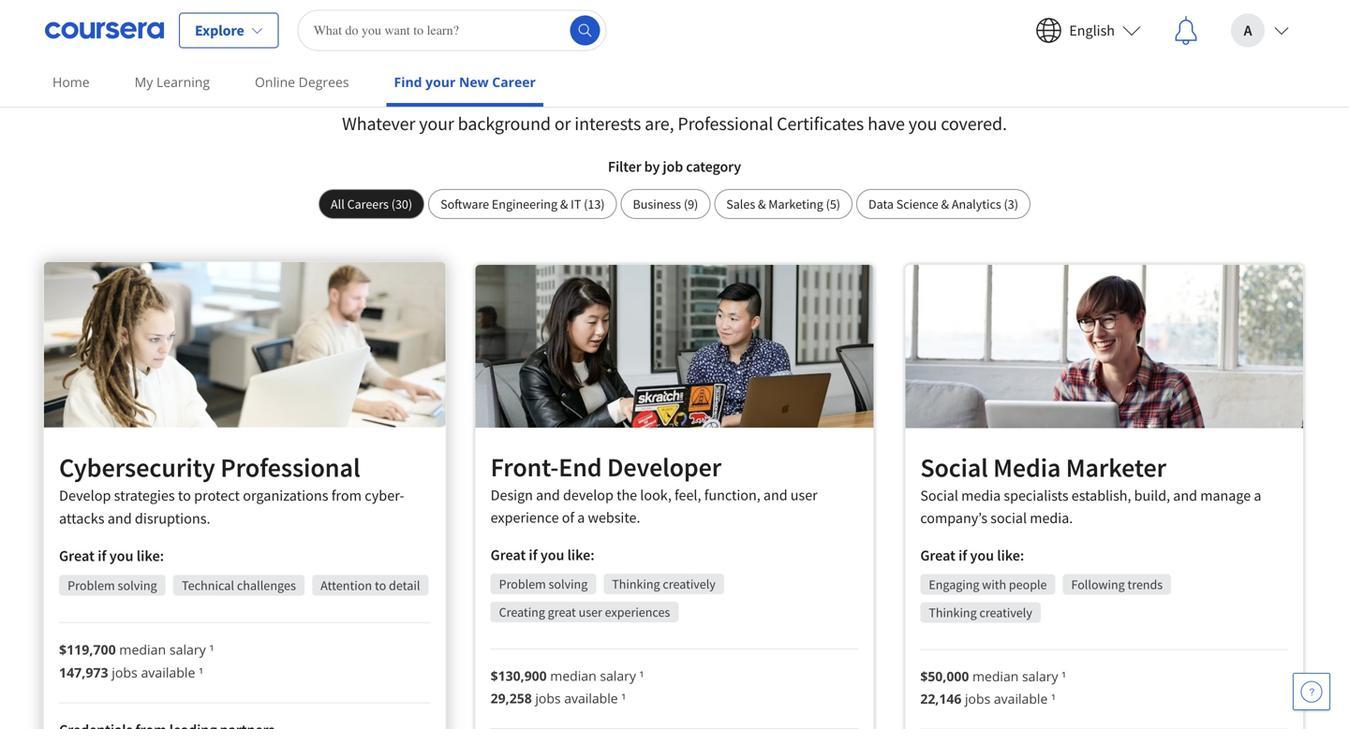 Task type: vqa. For each thing, say whether or not it's contained in the screenshot.
Cybersecurity Analyst image in the left of the page
yes



Task type: describe. For each thing, give the bounding box(es) containing it.
available for cybersecurity professional
[[141, 664, 195, 682]]

a
[[1244, 21, 1252, 40]]

engineering
[[492, 196, 558, 213]]

with
[[982, 577, 1006, 594]]

engaging with people
[[929, 577, 1047, 594]]

software
[[440, 196, 489, 213]]

front-end developer design and develop the look, feel, function, and user experience of a website.
[[491, 451, 818, 527]]

0 vertical spatial your
[[426, 73, 456, 91]]

find your new career
[[394, 73, 536, 91]]

works
[[713, 58, 820, 110]]

a inside social media marketer social media specialists establish, build, and manage a company's social media.
[[1254, 487, 1262, 506]]

All Careers (30) button
[[319, 189, 425, 219]]

interests
[[575, 112, 641, 135]]

all
[[331, 196, 345, 213]]

protect
[[194, 487, 240, 506]]

engaging
[[929, 577, 980, 594]]

specialists
[[1004, 487, 1069, 506]]

develop
[[59, 487, 111, 506]]

develop
[[563, 486, 614, 505]]

median for cybersecurity professional
[[119, 641, 166, 659]]

media
[[961, 487, 1001, 506]]

great if you like: for social media marketer
[[920, 547, 1024, 566]]

problem for front-end developer
[[499, 576, 546, 593]]

following
[[1071, 577, 1125, 594]]

that
[[632, 58, 705, 110]]

29,258
[[491, 690, 532, 708]]

you right have
[[909, 112, 937, 135]]

or
[[555, 112, 571, 135]]

covered.
[[941, 112, 1007, 135]]

detail
[[389, 578, 420, 595]]

science
[[896, 196, 939, 213]]

your inside the find a career that works for you whatever your background or interests are, professional certificates have you covered.
[[419, 112, 454, 135]]

function,
[[704, 486, 761, 505]]

strategies
[[114, 487, 175, 506]]

end
[[559, 451, 602, 484]]

(30)
[[391, 196, 412, 213]]

business (9)
[[633, 196, 698, 213]]

attention
[[321, 578, 372, 595]]

(9)
[[684, 196, 698, 213]]

if for social media marketer
[[959, 547, 967, 566]]

a inside the find a career that works for you whatever your background or interests are, professional certificates have you covered.
[[483, 58, 504, 110]]

& for data science & analytics (3)
[[941, 196, 949, 213]]

disruptions.
[[135, 509, 210, 528]]

software engineering & it (13)
[[440, 196, 605, 213]]

social media marketer image
[[905, 265, 1303, 429]]

147,973
[[59, 664, 108, 682]]

are,
[[645, 112, 674, 135]]

available for front-end developer
[[564, 690, 618, 708]]

2 & from the left
[[758, 196, 766, 213]]

manage
[[1200, 487, 1251, 506]]

0 vertical spatial thinking creatively
[[612, 576, 716, 593]]

$130,900 median salary ¹ 29,258 jobs available ¹
[[491, 667, 644, 708]]

of
[[562, 509, 574, 527]]

category
[[686, 157, 741, 176]]

1 social from the top
[[920, 452, 988, 484]]

from
[[331, 487, 362, 506]]

background
[[458, 112, 551, 135]]

22,146
[[920, 691, 962, 708]]

data science & analytics (3)
[[869, 196, 1018, 213]]

analytics
[[952, 196, 1001, 213]]

cybersecurity analyst image
[[44, 262, 446, 428]]

coursera image
[[45, 15, 164, 45]]

challenges
[[237, 578, 296, 595]]

great for cybersecurity professional
[[59, 547, 95, 566]]

like: for front-end developer
[[567, 546, 595, 565]]

online
[[255, 73, 295, 91]]

creating
[[499, 604, 545, 621]]

(5)
[[826, 196, 840, 213]]

1 horizontal spatial creatively
[[980, 605, 1032, 622]]

and inside social media marketer social media specialists establish, build, and manage a company's social media.
[[1173, 487, 1197, 506]]

cyber-
[[365, 487, 404, 506]]

my learning
[[135, 73, 210, 91]]

you for social media marketer
[[970, 547, 994, 566]]

a button
[[1216, 0, 1304, 60]]

help center image
[[1301, 681, 1323, 704]]

find your new career link
[[387, 61, 543, 107]]

learning
[[156, 73, 210, 91]]

explore button
[[179, 13, 279, 48]]

attacks
[[59, 509, 104, 528]]

great for social media marketer
[[920, 547, 956, 566]]

media
[[993, 452, 1061, 484]]

Data Science & Analytics (3) button
[[856, 189, 1031, 219]]

careers
[[347, 196, 389, 213]]

median for front-end developer
[[550, 667, 597, 685]]

data
[[869, 196, 894, 213]]

What do you want to learn? text field
[[298, 10, 607, 51]]

media.
[[1030, 509, 1073, 528]]

my learning link
[[127, 61, 217, 103]]

like: for cybersecurity professional
[[137, 547, 164, 566]]

$130,900
[[491, 667, 547, 685]]

(13)
[[584, 196, 605, 213]]

jobs for front-end developer
[[535, 690, 561, 708]]

design
[[491, 486, 533, 505]]

you for front-end developer
[[541, 546, 564, 565]]

Business (9) button
[[621, 189, 710, 219]]

technical challenges
[[182, 578, 296, 595]]

great if you like: for front-end developer
[[491, 546, 595, 565]]

1 vertical spatial thinking creatively
[[929, 605, 1032, 622]]

have
[[868, 112, 905, 135]]

Software Engineering & IT (13) button
[[428, 189, 617, 219]]



Task type: locate. For each thing, give the bounding box(es) containing it.
great
[[491, 546, 526, 565], [920, 547, 956, 566], [59, 547, 95, 566]]

available for social media marketer
[[994, 691, 1048, 708]]

available right '147,973'
[[141, 664, 195, 682]]

1 vertical spatial social
[[920, 487, 958, 506]]

new
[[459, 73, 489, 91]]

0 horizontal spatial thinking creatively
[[612, 576, 716, 593]]

0 horizontal spatial solving
[[118, 578, 157, 595]]

user inside front-end developer design and develop the look, feel, function, and user experience of a website.
[[791, 486, 818, 505]]

2 horizontal spatial jobs
[[965, 691, 991, 708]]

find up whatever
[[394, 73, 422, 91]]

social up the media
[[920, 452, 988, 484]]

& right science
[[941, 196, 949, 213]]

available right 29,258
[[564, 690, 618, 708]]

1 horizontal spatial like:
[[567, 546, 595, 565]]

like: up with
[[997, 547, 1024, 566]]

1 horizontal spatial a
[[577, 509, 585, 527]]

0 vertical spatial a
[[483, 58, 504, 110]]

feel,
[[675, 486, 701, 505]]

like: down of
[[567, 546, 595, 565]]

and down strategies
[[107, 509, 132, 528]]

sales & marketing (5)
[[726, 196, 840, 213]]

thinking creatively down engaging with people
[[929, 605, 1032, 622]]

2 horizontal spatial like:
[[997, 547, 1024, 566]]

$119,700 median salary ¹ 147,973 jobs available ¹
[[59, 641, 214, 682]]

0 vertical spatial social
[[920, 452, 988, 484]]

1 vertical spatial professional
[[220, 451, 360, 484]]

cybersecurity professional develop strategies to protect organizations from cyber- attacks and disruptions.
[[59, 451, 404, 528]]

you for cybersecurity professional
[[109, 547, 134, 566]]

0 horizontal spatial thinking
[[612, 576, 660, 593]]

great if you like: down the experience
[[491, 546, 595, 565]]

1 horizontal spatial user
[[791, 486, 818, 505]]

1 horizontal spatial problem solving
[[499, 576, 588, 593]]

if up engaging
[[959, 547, 967, 566]]

solving up great
[[549, 576, 588, 593]]

look,
[[640, 486, 672, 505]]

english
[[1069, 21, 1115, 40]]

2 horizontal spatial available
[[994, 691, 1048, 708]]

0 horizontal spatial salary
[[169, 641, 206, 659]]

and
[[536, 486, 560, 505], [764, 486, 788, 505], [1173, 487, 1197, 506], [107, 509, 132, 528]]

cybersecurity
[[59, 451, 215, 484]]

0 horizontal spatial available
[[141, 664, 195, 682]]

if for front-end developer
[[529, 546, 538, 565]]

if for cybersecurity professional
[[98, 547, 106, 566]]

problem up $119,700
[[68, 578, 115, 595]]

1 horizontal spatial to
[[375, 578, 386, 595]]

2 horizontal spatial great
[[920, 547, 956, 566]]

thinking down engaging
[[929, 605, 977, 622]]

1 vertical spatial user
[[579, 604, 602, 621]]

establish,
[[1072, 487, 1131, 506]]

0 vertical spatial thinking
[[612, 576, 660, 593]]

a right of
[[577, 509, 585, 527]]

professional inside the find a career that works for you whatever your background or interests are, professional certificates have you covered.
[[678, 112, 773, 135]]

people
[[1009, 577, 1047, 594]]

jobs for cybersecurity professional
[[112, 664, 138, 682]]

problem solving up great
[[499, 576, 588, 593]]

if down the experience
[[529, 546, 538, 565]]

social
[[920, 452, 988, 484], [920, 487, 958, 506]]

salary down technical
[[169, 641, 206, 659]]

available right 22,146
[[994, 691, 1048, 708]]

0 horizontal spatial median
[[119, 641, 166, 659]]

problem
[[499, 576, 546, 593], [68, 578, 115, 595]]

available inside $130,900 median salary ¹ 29,258 jobs available ¹
[[564, 690, 618, 708]]

find down what do you want to learn? text box
[[397, 58, 475, 110]]

1 horizontal spatial &
[[758, 196, 766, 213]]

0 horizontal spatial to
[[178, 487, 191, 506]]

problem solving for front-end developer
[[499, 576, 588, 593]]

jobs right '147,973'
[[112, 664, 138, 682]]

find inside the find a career that works for you whatever your background or interests are, professional certificates have you covered.
[[397, 58, 475, 110]]

great down the experience
[[491, 546, 526, 565]]

jobs
[[112, 664, 138, 682], [535, 690, 561, 708], [965, 691, 991, 708]]

option group containing all careers (30)
[[319, 189, 1031, 219]]

certificates
[[777, 112, 864, 135]]

find for your
[[394, 73, 422, 91]]

your down find your new career link
[[419, 112, 454, 135]]

great down attacks on the left of the page
[[59, 547, 95, 566]]

it
[[571, 196, 581, 213]]

salary for social media marketer
[[1022, 668, 1058, 686]]

following trends
[[1071, 577, 1163, 594]]

you up have
[[887, 58, 952, 110]]

professional inside cybersecurity professional develop strategies to protect organizations from cyber- attacks and disruptions.
[[220, 451, 360, 484]]

0 horizontal spatial creatively
[[663, 576, 716, 593]]

find a career that works for you whatever your background or interests are, professional certificates have you covered.
[[342, 58, 1007, 135]]

you down strategies
[[109, 547, 134, 566]]

salary inside $119,700 median salary ¹ 147,973 jobs available ¹
[[169, 641, 206, 659]]

option group
[[319, 189, 1031, 219]]

and up the experience
[[536, 486, 560, 505]]

median inside $119,700 median salary ¹ 147,973 jobs available ¹
[[119, 641, 166, 659]]

1 horizontal spatial thinking
[[929, 605, 977, 622]]

salary inside $50,000 median salary ¹ 22,146 jobs available ¹
[[1022, 668, 1058, 686]]

problem up creating
[[499, 576, 546, 593]]

0 vertical spatial user
[[791, 486, 818, 505]]

user right great
[[579, 604, 602, 621]]

social media marketer social media specialists establish, build, and manage a company's social media.
[[920, 452, 1262, 528]]

professional up category
[[678, 112, 773, 135]]

career
[[512, 58, 624, 110]]

a up background
[[483, 58, 504, 110]]

and right build,
[[1173, 487, 1197, 506]]

0 horizontal spatial problem solving
[[68, 578, 157, 595]]

creatively down with
[[980, 605, 1032, 622]]

online degrees link
[[247, 61, 357, 103]]

developer
[[607, 451, 722, 484]]

$50,000
[[920, 668, 969, 686]]

1 & from the left
[[560, 196, 568, 213]]

available inside $119,700 median salary ¹ 147,973 jobs available ¹
[[141, 664, 195, 682]]

salary down people
[[1022, 668, 1058, 686]]

1 horizontal spatial if
[[529, 546, 538, 565]]

2 horizontal spatial median
[[973, 668, 1019, 686]]

problem solving for cybersecurity professional
[[68, 578, 157, 595]]

professional up organizations
[[220, 451, 360, 484]]

filter
[[608, 157, 641, 176]]

social
[[991, 509, 1027, 528]]

0 horizontal spatial a
[[483, 58, 504, 110]]

2 horizontal spatial &
[[941, 196, 949, 213]]

Sales & Marketing (5) button
[[714, 189, 853, 219]]

0 horizontal spatial if
[[98, 547, 106, 566]]

creating great user experiences
[[499, 604, 670, 621]]

available
[[141, 664, 195, 682], [564, 690, 618, 708], [994, 691, 1048, 708]]

career
[[492, 73, 536, 91]]

jobs inside $130,900 median salary ¹ 29,258 jobs available ¹
[[535, 690, 561, 708]]

1 vertical spatial creatively
[[980, 605, 1032, 622]]

jobs right 29,258
[[535, 690, 561, 708]]

salary
[[169, 641, 206, 659], [600, 667, 636, 685], [1022, 668, 1058, 686]]

median right $130,900
[[550, 667, 597, 685]]

0 vertical spatial creatively
[[663, 576, 716, 593]]

1 horizontal spatial solving
[[549, 576, 588, 593]]

great if you like: up engaging with people
[[920, 547, 1024, 566]]

to up disruptions.
[[178, 487, 191, 506]]

to inside cybersecurity professional develop strategies to protect organizations from cyber- attacks and disruptions.
[[178, 487, 191, 506]]

business
[[633, 196, 681, 213]]

jobs inside $119,700 median salary ¹ 147,973 jobs available ¹
[[112, 664, 138, 682]]

problem for cybersecurity professional
[[68, 578, 115, 595]]

attention to detail
[[321, 578, 420, 595]]

$119,700
[[59, 641, 116, 659]]

and inside cybersecurity professional develop strategies to protect organizations from cyber- attacks and disruptions.
[[107, 509, 132, 528]]

1 horizontal spatial problem
[[499, 576, 546, 593]]

1 horizontal spatial jobs
[[535, 690, 561, 708]]

0 horizontal spatial great if you like:
[[59, 547, 164, 566]]

if
[[529, 546, 538, 565], [959, 547, 967, 566], [98, 547, 106, 566]]

0 horizontal spatial &
[[560, 196, 568, 213]]

solving for front-end developer
[[549, 576, 588, 593]]

1 horizontal spatial professional
[[678, 112, 773, 135]]

job
[[663, 157, 683, 176]]

a inside front-end developer design and develop the look, feel, function, and user experience of a website.
[[577, 509, 585, 527]]

home
[[52, 73, 90, 91]]

1 horizontal spatial thinking creatively
[[929, 605, 1032, 622]]

experience
[[491, 509, 559, 527]]

great up engaging
[[920, 547, 956, 566]]

$50,000 median salary ¹ 22,146 jobs available ¹
[[920, 668, 1066, 708]]

None search field
[[298, 10, 607, 51]]

2 horizontal spatial a
[[1254, 487, 1262, 506]]

2 horizontal spatial salary
[[1022, 668, 1058, 686]]

whatever
[[342, 112, 415, 135]]

creatively
[[663, 576, 716, 593], [980, 605, 1032, 622]]

if down attacks on the left of the page
[[98, 547, 106, 566]]

website.
[[588, 509, 640, 527]]

1 horizontal spatial available
[[564, 690, 618, 708]]

jobs right 22,146
[[965, 691, 991, 708]]

2 vertical spatial a
[[577, 509, 585, 527]]

median right $119,700
[[119, 641, 166, 659]]

1 vertical spatial your
[[419, 112, 454, 135]]

like: down disruptions.
[[137, 547, 164, 566]]

salary down the experiences
[[600, 667, 636, 685]]

2 horizontal spatial great if you like:
[[920, 547, 1024, 566]]

median right "$50,000"
[[973, 668, 1019, 686]]

0 horizontal spatial user
[[579, 604, 602, 621]]

0 horizontal spatial problem
[[68, 578, 115, 595]]

by
[[644, 157, 660, 176]]

like: for social media marketer
[[997, 547, 1024, 566]]

& for software engineering & it (13)
[[560, 196, 568, 213]]

& left the it
[[560, 196, 568, 213]]

marketer
[[1066, 452, 1166, 484]]

& right sales
[[758, 196, 766, 213]]

2 horizontal spatial if
[[959, 547, 967, 566]]

creatively up the experiences
[[663, 576, 716, 593]]

problem solving up $119,700
[[68, 578, 157, 595]]

salary for front-end developer
[[600, 667, 636, 685]]

0 horizontal spatial professional
[[220, 451, 360, 484]]

explore
[[195, 21, 244, 40]]

1 horizontal spatial great if you like:
[[491, 546, 595, 565]]

1 horizontal spatial median
[[550, 667, 597, 685]]

1 vertical spatial to
[[375, 578, 386, 595]]

great if you like: for cybersecurity professional
[[59, 547, 164, 566]]

1 vertical spatial a
[[1254, 487, 1262, 506]]

solving for cybersecurity professional
[[118, 578, 157, 595]]

2 social from the top
[[920, 487, 958, 506]]

organizations
[[243, 487, 328, 506]]

your left new
[[426, 73, 456, 91]]

1 horizontal spatial great
[[491, 546, 526, 565]]

a
[[483, 58, 504, 110], [1254, 487, 1262, 506], [577, 509, 585, 527]]

0 horizontal spatial like:
[[137, 547, 164, 566]]

online degrees
[[255, 73, 349, 91]]

great for front-end developer
[[491, 546, 526, 565]]

company's
[[920, 509, 988, 528]]

solving left technical
[[118, 578, 157, 595]]

technical
[[182, 578, 234, 595]]

filter by job category
[[608, 157, 741, 176]]

your
[[426, 73, 456, 91], [419, 112, 454, 135]]

¹
[[209, 641, 214, 659], [199, 664, 203, 682], [639, 667, 644, 685], [1062, 668, 1066, 686], [621, 690, 626, 708], [1051, 691, 1056, 708]]

salary for cybersecurity professional
[[169, 641, 206, 659]]

english button
[[1021, 0, 1156, 60]]

median inside $50,000 median salary ¹ 22,146 jobs available ¹
[[973, 668, 1019, 686]]

salary inside $130,900 median salary ¹ 29,258 jobs available ¹
[[600, 667, 636, 685]]

1 vertical spatial thinking
[[929, 605, 977, 622]]

degrees
[[299, 73, 349, 91]]

jobs for social media marketer
[[965, 691, 991, 708]]

0 horizontal spatial great
[[59, 547, 95, 566]]

1 horizontal spatial salary
[[600, 667, 636, 685]]

for
[[828, 58, 879, 110]]

thinking up the experiences
[[612, 576, 660, 593]]

you down of
[[541, 546, 564, 565]]

a right the manage
[[1254, 487, 1262, 506]]

social up company's
[[920, 487, 958, 506]]

to left detail
[[375, 578, 386, 595]]

user right function,
[[791, 486, 818, 505]]

find for a
[[397, 58, 475, 110]]

great if you like:
[[491, 546, 595, 565], [920, 547, 1024, 566], [59, 547, 164, 566]]

0 vertical spatial professional
[[678, 112, 773, 135]]

home link
[[45, 61, 97, 103]]

thinking creatively up the experiences
[[612, 576, 716, 593]]

trends
[[1128, 577, 1163, 594]]

0 horizontal spatial jobs
[[112, 664, 138, 682]]

and right function,
[[764, 486, 788, 505]]

front-
[[491, 451, 559, 484]]

jobs inside $50,000 median salary ¹ 22,146 jobs available ¹
[[965, 691, 991, 708]]

thinking
[[612, 576, 660, 593], [929, 605, 977, 622]]

marketing
[[769, 196, 823, 213]]

experiences
[[605, 604, 670, 621]]

median for social media marketer
[[973, 668, 1019, 686]]

available inside $50,000 median salary ¹ 22,146 jobs available ¹
[[994, 691, 1048, 708]]

great if you like: down attacks on the left of the page
[[59, 547, 164, 566]]

you up engaging with people
[[970, 547, 994, 566]]

user
[[791, 486, 818, 505], [579, 604, 602, 621]]

3 & from the left
[[941, 196, 949, 213]]

all careers (30)
[[331, 196, 412, 213]]

median inside $130,900 median salary ¹ 29,258 jobs available ¹
[[550, 667, 597, 685]]

0 vertical spatial to
[[178, 487, 191, 506]]

the
[[617, 486, 637, 505]]

(3)
[[1004, 196, 1018, 213]]



